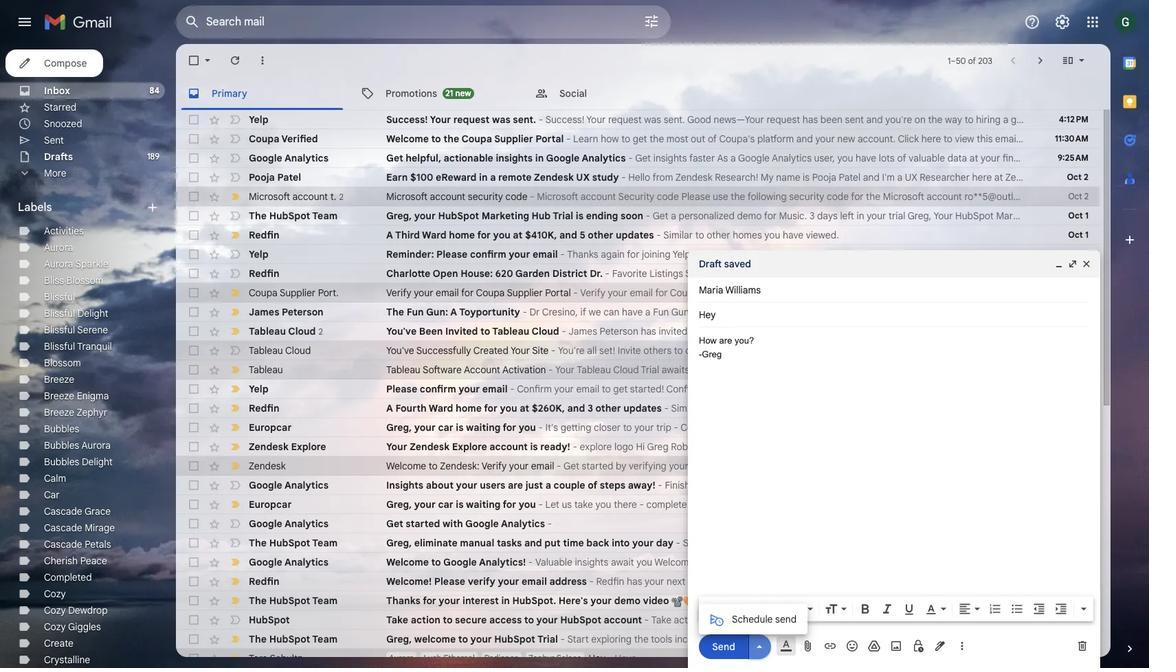 Task type: locate. For each thing, give the bounding box(es) containing it.
0 vertical spatial homes
[[733, 229, 762, 241]]

26 row from the top
[[176, 591, 1100, 611]]

5 important according to google magic. switch from the top
[[228, 382, 242, 396]]

24 row from the top
[[176, 553, 1150, 572]]

us down zendesk.
[[912, 499, 922, 511]]

1 horizontal spatial security
[[823, 287, 859, 299]]

please up the open
[[437, 248, 468, 261]]

0 horizontal spatial are
[[508, 479, 523, 492]]

1 horizontal spatial one
[[992, 306, 1008, 318]]

0 vertical spatial cozy
[[44, 588, 66, 600]]

security up music.
[[790, 190, 825, 203]]

tara
[[249, 653, 268, 665]]

the hubspot team for greg, eliminate manual tasks and put time back into your day -
[[249, 537, 338, 549]]

your right activation
[[556, 364, 575, 376]]

sent
[[44, 134, 64, 146]]

success! your request was sent. - success! your request was sent. good news—your request has been sent and you're on the way to hiring a great local business. whether yo
[[386, 113, 1150, 126]]

are inside row
[[508, 479, 523, 492]]

microsoft
[[249, 190, 290, 203], [386, 190, 428, 203], [537, 190, 578, 203], [883, 190, 925, 203]]

homes
[[733, 229, 762, 241], [741, 402, 770, 415]]

schedule send
[[732, 613, 797, 625]]

get started with google analytics - ‌ ‌ ‌ ‌ ‌ ‌ ‌ ‌ ‌ ‌ ‌ ‌ ‌ ‌ ‌ ‌ ‌ ‌ ‌ ‌ ‌ ‌ ‌ ‌ ‌ ‌ ‌ ‌ ‌ ‌ ‌ ‌ ‌ ‌ ‌ ‌ ‌ ‌ ‌ ‌ ‌ ‌ ‌ ‌ ‌ ‌ ‌ ‌ ‌ ‌ ‌ ‌ ‌ ‌ ‌ ‌ ‌ ‌ ‌ ‌ ‌ ‌ ‌ ‌ ‌ ‌ ‌ ‌ ‌ ‌ ‌ ‌ ‌ ‌ ‌ ‌ ‌ ‌ ‌ ‌ ‌ ‌ ‌ ‌ ‌ ‌ ‌ ‌ ‌ ‌ ‌ ‌ ‌ ‌ ‌ ‌ ‌ ‌ ‌ ‌ ‌
[[386, 518, 801, 530]]

the up gre
[[1134, 441, 1149, 453]]

bubbles aurora
[[44, 439, 111, 452]]

marketing down ro**5@outlook.com.
[[997, 210, 1040, 222]]

1 breeze from the top
[[44, 373, 74, 386]]

0 horizontal spatial trial
[[889, 210, 906, 222]]

0 vertical spatial oct 1
[[1069, 210, 1089, 221]]

2 vertical spatial you're
[[729, 460, 756, 472]]

have for similar to other homes you have viewed. ‌ ‌ ‌ ‌ ‌ ‌ ‌ ‌ ‌ ‌ ‌ ‌ ‌ ‌ ‌ ‌ ‌ ‌ ‌ ‌ ‌ ‌ ‌ ‌ ‌ ‌ ‌ ‌ ‌ ‌ ‌ ‌ ‌ ‌ ‌ ‌ ‌ ‌ ‌ ‌ ‌ ‌ ‌ ‌ ‌ ‌ ‌ ‌ ‌ ‌ ‌ ‌ ‌ ‌ ‌ ‌ ‌ ‌ ‌ ‌ ‌ ‌ ‌ ‌ ‌ ‌ ‌ ‌ ‌ ‌ ‌ ‌ ‌ ‌ ‌ ‌ ‌ ‌ ‌ ‌ ‌
[[791, 402, 812, 415]]

2 horizontal spatial explore
[[831, 441, 864, 453]]

11 row from the top
[[176, 303, 1150, 322]]

you right the await
[[637, 556, 653, 569]]

toggle confidential mode image
[[912, 640, 926, 653]]

need
[[729, 248, 751, 261], [1008, 383, 1030, 395]]

redfin for a third ward home for you at $410k, and 5 other updates
[[249, 229, 280, 241]]

0 horizontal spatial take
[[575, 499, 593, 511]]

0 horizontal spatial days
[[818, 210, 838, 222]]

None checkbox
[[187, 54, 201, 67], [187, 536, 201, 550], [187, 575, 201, 589], [187, 633, 201, 646], [187, 54, 201, 67], [187, 536, 201, 550], [187, 575, 201, 589], [187, 633, 201, 646]]

1 not important switch from the top
[[228, 113, 242, 127]]

22 for thanks for your interest in hubspot. here's your demo video
[[1080, 596, 1089, 606]]

car for greg, your car is waiting for you - it's getting closer to your trip - complete your booking today! --- ‌ ‌ ‌ ‌ ‌ ‌ ‌ ‌ ‌ ‌ ‌ ‌ ‌ europcar greg, it's getting close to your trip – ready to go? compl
[[438, 422, 454, 434]]

video
[[643, 595, 669, 607]]

7 ͏ from the left
[[735, 576, 738, 588]]

hub left trial. in the bottom right of the page
[[793, 633, 811, 646]]

oct 2 for earn $100 ereward in a remote zendesk ux study -
[[1068, 172, 1089, 182]]

explore
[[291, 441, 326, 453], [452, 441, 487, 453], [831, 441, 864, 453]]

2 important mainly because you often read messages with this label. switch from the top
[[228, 325, 242, 338]]

on for hiring
[[915, 113, 926, 126]]

access down go?
[[1090, 441, 1120, 453]]

1 vertical spatial home
[[456, 402, 482, 415]]

yelp!
[[673, 248, 694, 261]]

18 ͏ from the left
[[763, 576, 765, 588]]

favorite
[[612, 267, 647, 280]]

primary tab
[[176, 77, 349, 110]]

79 ͏ from the left
[[913, 576, 915, 588]]

cozy for cozy link
[[44, 588, 66, 600]]

set!
[[600, 345, 616, 357]]

1 horizontal spatial ·
[[875, 267, 878, 280]]

1 vertical spatial has
[[641, 325, 657, 338]]

email down the open
[[436, 287, 459, 299]]

necessary
[[887, 287, 932, 299]]

numbered list ‪(⌘⇧7)‬ image
[[989, 602, 1003, 616]]

your down robinson,
[[669, 460, 689, 472]]

greg inside how are you? -greg
[[702, 349, 722, 359]]

to down bulleted list ‪(⌘⇧8)‬ 'icon'
[[1017, 633, 1026, 646]]

complete up robinson,
[[681, 422, 723, 434]]

started,
[[864, 383, 898, 395]]

61 ͏ from the left
[[869, 576, 871, 588]]

important according to google magic. switch for please confirm your email
[[228, 382, 242, 396]]

blossom up breeze link
[[44, 357, 81, 369]]

welcome down whether
[[1093, 133, 1133, 145]]

get left started, on the bottom right of page
[[847, 383, 861, 395]]

cresino,
[[542, 306, 578, 318]]

more options image
[[959, 640, 967, 653]]

1 vertical spatial have
[[622, 306, 643, 318]]

· left the '1,258'
[[875, 267, 878, 280]]

labels heading
[[18, 201, 146, 215]]

1 horizontal spatial confirm
[[667, 383, 702, 395]]

2 vertical spatial cozy
[[44, 621, 66, 633]]

to left zendesk:
[[429, 460, 438, 472]]

2 vertical spatial 3
[[588, 402, 593, 415]]

72 ͏ from the left
[[896, 576, 898, 588]]

1 horizontal spatial just
[[758, 460, 774, 472]]

sep for you've been invited to tableau cloud
[[1062, 326, 1078, 336]]

38 ͏ from the left
[[812, 576, 814, 588]]

oct for get a personalized demo for music. 3 days left in your trial greg, your hubspot marketing hub trial is ending soon t
[[1069, 210, 1084, 221]]

greg
[[702, 349, 722, 359], [647, 441, 669, 453]]

security left code:
[[1056, 190, 1092, 203]]

oct
[[1068, 172, 1082, 182], [1069, 191, 1083, 201], [1069, 210, 1084, 221], [1069, 230, 1084, 240], [1069, 249, 1084, 259]]

settings image
[[1055, 14, 1071, 30]]

t.
[[331, 190, 337, 203]]

1 oct 1 from the top
[[1069, 210, 1089, 221]]

cloud up site
[[532, 325, 560, 338]]

access down thanks for your interest in hubspot. here's your demo video
[[490, 614, 522, 626]]

1 horizontal spatial it's
[[932, 422, 945, 434]]

1 vertical spatial sep 22
[[1062, 615, 1089, 625]]

22 for take action to secure access to your hubspot account
[[1080, 615, 1089, 625]]

a left remote
[[490, 171, 496, 184]]

1 vertical spatial bubbles
[[44, 439, 79, 452]]

important mainly because you often read messages with this label. switch for tableau cloud
[[228, 325, 242, 338]]

trial left start
[[538, 633, 558, 646]]

0 vertical spatial viewed.
[[806, 229, 839, 241]]

21 new
[[446, 88, 471, 98]]

4 the hubspot team from the top
[[249, 633, 338, 646]]

2 there from the left
[[964, 499, 987, 511]]

blissful for blissful tranquil
[[44, 340, 75, 353]]

started up eliminate
[[406, 518, 440, 530]]

breeze for breeze enigma
[[44, 390, 74, 402]]

1 horizontal spatial with
[[963, 441, 983, 453]]

not important switch for you've successfully created your site
[[228, 344, 242, 358]]

2 cozy from the top
[[44, 604, 66, 617]]

it's down $260k, at the left of page
[[546, 422, 558, 434]]

can left uncover
[[933, 556, 949, 569]]

0 horizontal spatial district
[[553, 267, 588, 280]]

are inside how are you? -greg
[[720, 336, 733, 346]]

21 inside tab
[[446, 88, 453, 98]]

other up greg, your car is waiting for you - it's getting closer to your trip - complete your booking today! --- ‌ ‌ ‌ ‌ ‌ ‌ ‌ ‌ ‌ ‌ ‌ ‌ ‌ europcar greg, it's getting close to your trip – ready to go? compl on the bottom
[[715, 402, 738, 415]]

2 cascade from the top
[[44, 522, 82, 534]]

closer
[[1032, 306, 1059, 318], [594, 422, 621, 434]]

1 important mainly because you often read messages with this label. switch from the top
[[228, 190, 242, 204]]

1 row from the top
[[176, 110, 1150, 129]]

get down insights
[[386, 518, 403, 530]]

1 security from the left
[[468, 190, 503, 203]]

pooja patel
[[249, 171, 301, 184]]

for
[[852, 190, 864, 203], [765, 210, 777, 222], [478, 229, 491, 241], [627, 248, 640, 261], [461, 287, 474, 299], [656, 287, 668, 299], [484, 402, 498, 415], [503, 422, 517, 434], [503, 499, 517, 511], [423, 595, 436, 607]]

1 vertical spatial peterson
[[600, 325, 639, 338]]

await
[[611, 556, 634, 569]]

new right promotions
[[456, 88, 471, 98]]

1 yelp from the top
[[249, 113, 269, 126]]

1 vertical spatial car
[[438, 499, 454, 511]]

portal up cresino,
[[545, 287, 571, 299]]

0 horizontal spatial email.
[[841, 248, 867, 261]]

oct for thanks again for joining yelp! we still need you to confirm your email. confirm email we love having you on yelp, so we thought you sho
[[1069, 249, 1084, 259]]

district
[[553, 267, 588, 280], [988, 267, 1020, 280]]

charlotte,
[[1036, 267, 1079, 280]]

1 horizontal spatial code
[[657, 190, 679, 203]]

57 ͏ from the left
[[859, 576, 861, 588]]

2 vertical spatial yelp
[[249, 383, 269, 395]]

greg, your hubspot marketing hub trial is ending soon - get a personalized demo for music. 3 days left in your trial greg, your hubspot marketing hub trial is ending soon t
[[386, 210, 1150, 222]]

secure
[[455, 614, 487, 626]]

gmail image
[[44, 8, 119, 36]]

1 awaits from the left
[[662, 364, 690, 376]]

row
[[176, 110, 1150, 129], [176, 129, 1150, 149], [176, 149, 1100, 168], [176, 168, 1100, 187], [176, 187, 1150, 206], [176, 206, 1150, 226], [176, 226, 1100, 245], [176, 245, 1150, 264], [176, 264, 1150, 283], [176, 283, 1150, 303], [176, 303, 1150, 322], [176, 322, 1150, 341], [176, 341, 1150, 360], [176, 360, 1150, 380], [176, 380, 1150, 399], [176, 399, 1100, 418], [176, 418, 1150, 437], [176, 437, 1150, 457], [176, 457, 1150, 476], [176, 476, 1100, 495], [176, 495, 1150, 514], [176, 514, 1100, 534], [176, 534, 1100, 553], [176, 553, 1150, 572], [176, 572, 1100, 591], [176, 591, 1100, 611], [176, 611, 1100, 630], [176, 630, 1150, 649], [176, 649, 1100, 668]]

is right journey
[[1053, 499, 1060, 511]]

you've for you've successfully created your site - you're all set! invite others to collaborate copyright © 2023 tableau software. all rights reserved. 1621 n 34th st. seattle, wa 98103 priva
[[386, 345, 414, 357]]

your down been at the top right
[[816, 133, 835, 145]]

6 ͏ from the left
[[733, 576, 736, 588]]

your left journey
[[997, 499, 1016, 511]]

the for greg, your hubspot marketing hub trial is ending soon - get a personalized demo for music. 3 days left in your trial greg, your hubspot marketing hub trial is ending soon t
[[249, 210, 267, 222]]

the hubspot team for greg, welcome to your hubspot trial - start exploring the tools included in your marketing hub trial. login→ 14 days left in your trial welcome to your hubspot marketing hub
[[249, 633, 338, 646]]

car
[[438, 422, 454, 434], [438, 499, 454, 511]]

1 vertical spatial of
[[708, 133, 717, 145]]

coupa up gun
[[670, 287, 699, 299]]

0 horizontal spatial all
[[587, 345, 597, 357]]

music.
[[780, 210, 808, 222]]

1 bubbles from the top
[[44, 423, 79, 435]]

insert signature image
[[934, 640, 948, 653]]

important according to google magic. switch for a fourth ward home for you at $260k, and 3 other updates
[[228, 402, 242, 415]]

trip
[[657, 422, 672, 434], [1039, 422, 1054, 434]]

65 ͏ from the left
[[878, 576, 881, 588]]

0 vertical spatial good
[[688, 113, 712, 126]]

1 trip from the left
[[657, 422, 672, 434]]

at for $260k,
[[520, 402, 530, 415]]

redfin for charlotte open house: 620 garden district dr.
[[249, 267, 280, 280]]

1 22 from the top
[[1080, 596, 1089, 606]]

1 horizontal spatial how
[[1113, 556, 1131, 569]]

team for greg, your hubspot marketing hub trial is ending soon - get a personalized demo for music. 3 days left in your trial greg, your hubspot marketing hub trial is ending soon t
[[312, 210, 338, 222]]

your up beds
[[819, 248, 839, 261]]

0 horizontal spatial data
[[955, 325, 975, 338]]

0 vertical spatial thanks
[[568, 248, 599, 261]]

22 ͏ from the left
[[772, 576, 775, 588]]

tableau down tableau cloud
[[249, 364, 283, 376]]

google analytics for get helpful, actionable insights in google analytics
[[249, 152, 329, 164]]

1 horizontal spatial data
[[1135, 325, 1150, 338]]

news!
[[743, 441, 768, 453]]

important mainly because you often read messages with this label. switch left tableau cloud 2
[[228, 325, 242, 338]]

📽️ image
[[672, 596, 683, 608]]

oct right so
[[1069, 249, 1084, 259]]

supplier up james peterson
[[280, 287, 316, 299]]

following
[[748, 190, 787, 203]]

0 vertical spatial james
[[249, 306, 280, 318]]

bubbles for aurora
[[44, 439, 79, 452]]

confirm
[[869, 248, 904, 261], [517, 383, 552, 395], [667, 383, 702, 395]]

you left $260k, at the left of page
[[500, 402, 518, 415]]

click down you're
[[898, 133, 919, 145]]

2 take from the left
[[924, 499, 943, 511]]

serene
[[77, 324, 108, 336]]

indent more ‪(⌘])‬ image
[[1055, 602, 1069, 616]]

1 vertical spatial access
[[490, 614, 522, 626]]

row containing hubspot
[[176, 611, 1100, 630]]

have for similar to other homes you have viewed. ‌ ‌ ‌ ‌ ‌ ‌ ‌ ‌ ‌ ‌ ‌ ‌ ‌ ‌ ‌ ‌ ‌ ‌ ‌ ‌ ‌ ‌ ‌ ‌ ‌ ‌ ‌ ‌ ‌ ‌ ‌ ‌ ‌ ‌ ‌ ‌ ‌ ‌ ‌ ‌ ‌ ‌ ‌ ‌ ‌ ‌ ‌ ‌ ‌ ‌ ‌ ‌ ‌ ‌ ‌ ‌ ‌ ‌ ‌ ‌
[[783, 229, 804, 241]]

refresh image
[[228, 54, 242, 67]]

get left most
[[633, 133, 648, 145]]

have down favorite on the right of page
[[622, 306, 643, 318]]

send
[[713, 641, 736, 653]]

$469,900
[[757, 267, 801, 280]]

you're right site
[[558, 345, 585, 357]]

garden
[[516, 267, 550, 280], [954, 267, 986, 280]]

has up others at the bottom of the page
[[641, 325, 657, 338]]

email. up step
[[995, 287, 1020, 299]]

account down robinson,
[[691, 460, 727, 472]]

every
[[739, 306, 764, 318]]

0 vertical spatial have
[[783, 229, 804, 241]]

was
[[492, 113, 511, 126], [645, 113, 662, 126]]

0 vertical spatial oct 2
[[1068, 172, 1089, 182]]

sep right indent less ‪(⌘[)‬ image
[[1062, 596, 1078, 606]]

1 vertical spatial trial
[[956, 633, 973, 646]]

10 row from the top
[[176, 283, 1150, 303]]

17 row from the top
[[176, 418, 1150, 437]]

0 horizontal spatial code
[[506, 190, 528, 203]]

5 row from the top
[[176, 187, 1150, 206]]

th
[[1145, 287, 1150, 299]]

charlotte
[[386, 267, 431, 280]]

google analytics for get started with google analytics
[[249, 518, 329, 530]]

1 horizontal spatial are
[[720, 336, 733, 346]]

0 horizontal spatial it's
[[546, 422, 558, 434]]

favorites
[[717, 267, 755, 280]]

0 horizontal spatial was
[[492, 113, 511, 126]]

your up the '1,258'
[[867, 210, 887, 222]]

promotions, 21 new messages, tab
[[350, 77, 523, 110]]

not important switch for success! your request was sent.
[[228, 113, 242, 127]]

trial
[[553, 210, 574, 222], [1063, 210, 1081, 222], [641, 364, 660, 376], [810, 364, 828, 376], [538, 633, 558, 646]]

36 ͏ from the left
[[807, 576, 809, 588]]

203
[[979, 55, 993, 66]]

2 vertical spatial a
[[386, 402, 393, 415]]

2 request from the left
[[609, 113, 642, 126]]

minimize image
[[1054, 259, 1065, 270]]

you down greg, your hubspot marketing hub trial is ending soon - get a personalized demo for music. 3 days left in your trial greg, your hubspot marketing hub trial is ending soon t
[[765, 229, 781, 241]]

success! down social
[[546, 113, 585, 126]]

77 ͏ from the left
[[908, 576, 910, 588]]

home
[[449, 229, 475, 241], [456, 402, 482, 415]]

2 horizontal spatial 3
[[810, 210, 815, 222]]

0 horizontal spatial ·
[[835, 267, 838, 280]]

None search field
[[176, 6, 671, 39]]

verify up will
[[946, 287, 970, 299]]

sparkle
[[75, 258, 108, 270]]

0 vertical spatial has
[[803, 113, 819, 126]]

trip up robinson,
[[657, 422, 672, 434]]

redo ‪(⌘y)‬ image
[[727, 602, 741, 616]]

yelp
[[249, 113, 269, 126], [249, 248, 269, 261], [249, 383, 269, 395]]

all left the set!
[[587, 345, 597, 357]]

for down house:
[[461, 287, 474, 299]]

0 horizontal spatial access
[[490, 614, 522, 626]]

gun:
[[426, 306, 448, 318]]

1 sent. from the left
[[513, 113, 536, 126]]

0 horizontal spatial awaits
[[662, 364, 690, 376]]

1 620 from the left
[[496, 267, 513, 280]]

to up robinson,
[[703, 402, 712, 415]]

3 explore from the left
[[831, 441, 864, 453]]

the hubspot team for greg, your hubspot marketing hub trial is ending soon - get a personalized demo for music. 3 days left in your trial greg, your hubspot marketing hub trial is ending soon t
[[249, 210, 338, 222]]

we left love
[[932, 248, 945, 261]]

about left peo
[[1085, 556, 1110, 569]]

main content
[[176, 44, 1150, 668]]

study
[[593, 171, 619, 184]]

complete down the 'away!'
[[647, 499, 687, 511]]

dr,
[[1022, 267, 1034, 280]]

44 ͏ from the left
[[827, 576, 829, 588]]

close image
[[1082, 259, 1093, 270]]

older image
[[1034, 54, 1048, 67]]

you've
[[386, 325, 417, 338], [386, 345, 414, 357]]

home for third
[[449, 229, 475, 241]]

welcome to google analytics! - valuable insights await you welcome to google analytics! with analytics in your toolkit, you can uncover valuable new insights about how peo
[[386, 556, 1150, 569]]

2 vertical spatial cascade
[[44, 538, 82, 551]]

7 not important switch from the top
[[228, 267, 242, 281]]

in left every
[[729, 306, 737, 318]]

4 row from the top
[[176, 168, 1100, 187]]

you left sho
[[1118, 248, 1134, 261]]

us
[[562, 499, 572, 511], [912, 499, 922, 511]]

and right $260k, at the left of page
[[568, 402, 585, 415]]

account up the exploring
[[604, 614, 642, 626]]

3 row from the top
[[176, 149, 1100, 168]]

ending
[[586, 210, 618, 222]]

25 ͏ from the left
[[780, 576, 782, 588]]

1 horizontal spatial security
[[790, 190, 825, 203]]

2 us from the left
[[912, 499, 922, 511]]

important according to google magic. switch for tableau software account activation
[[228, 363, 242, 377]]

0 horizontal spatial request
[[454, 113, 490, 126]]

important according to google magic. switch for verify your email for coupa supplier portal
[[228, 286, 242, 300]]

eastern
[[843, 306, 876, 318]]

to down be
[[977, 325, 986, 338]]

620 right ft.
[[934, 267, 951, 280]]

team for greg, welcome to your hubspot trial - start exploring the tools included in your marketing hub trial. login→ 14 days left in your trial welcome to your hubspot marketing hub
[[312, 633, 338, 646]]

cozy up create "link"
[[44, 621, 66, 633]]

1
[[948, 55, 951, 66], [1086, 210, 1089, 221], [1086, 230, 1089, 240], [1086, 249, 1089, 259]]

left
[[841, 210, 855, 222], [907, 633, 921, 646]]

1 vertical spatial blossom
[[44, 357, 81, 369]]

1 vertical spatial you're
[[729, 383, 756, 395]]

1 vertical spatial similar
[[672, 402, 701, 415]]

0 horizontal spatial of
[[588, 479, 598, 492]]

coupa supplier port.
[[249, 287, 339, 299]]

sep up sep 21 on the right of the page
[[1062, 615, 1078, 625]]

toggle split pane mode image
[[1062, 54, 1075, 67]]

21 inside row
[[1081, 634, 1089, 644]]

t
[[1150, 210, 1150, 222]]

have
[[783, 229, 804, 241], [622, 306, 643, 318], [791, 402, 812, 415]]

click down software.
[[861, 364, 882, 376]]

3 blissful from the top
[[44, 324, 75, 336]]

reminder: please confirm your email - thanks again for joining yelp! we still need you to confirm your email. confirm email we love having you on yelp, so we thought you sho
[[386, 248, 1150, 261]]

waiting for let us take you there - complete your booking today! --- ‌ ‌ ‌ ‌ ‌ ‌ ‌ ‌ ‌ ‌ ‌ ‌ ‌ europcar greg, let us take you there - your journey is waiting. complete m
[[466, 499, 501, 511]]

$260k,
[[532, 402, 565, 415]]

1 horizontal spatial james
[[569, 325, 598, 338]]

cascade down cascade grace link at the left bottom of the page
[[44, 522, 82, 534]]

account up love
[[927, 190, 963, 203]]

other up the still
[[707, 229, 731, 241]]

not important switch
[[228, 113, 242, 127], [228, 132, 242, 146], [228, 151, 242, 165], [228, 171, 242, 184], [228, 209, 242, 223], [228, 248, 242, 261], [228, 267, 242, 281], [228, 344, 242, 358], [228, 479, 242, 492]]

1 let from the left
[[546, 499, 560, 511]]

please confirm your email - confirm your email to get started! confirm email you're probably anxious to get started, and we get that. we just need you to quickly confirm your
[[386, 383, 1150, 395]]

with right ready.
[[963, 441, 983, 453]]

60 ͏ from the left
[[866, 576, 869, 588]]

oct 1 left ending
[[1069, 210, 1089, 221]]

to left go?
[[1093, 422, 1102, 434]]

one right be
[[992, 306, 1008, 318]]

tab list
[[1111, 44, 1150, 619], [176, 77, 1111, 110]]

1 vertical spatial waiting
[[466, 499, 501, 511]]

you right toolkit,
[[915, 556, 931, 569]]

portal
[[536, 133, 564, 145], [545, 287, 571, 299], [740, 287, 765, 299]]

1 horizontal spatial let
[[895, 499, 909, 511]]

49 ͏ from the left
[[839, 576, 841, 588]]

tab list containing primary
[[176, 77, 1111, 110]]

trial right insert signature icon
[[956, 633, 973, 646]]

see
[[686, 267, 702, 280]]

85 ͏ from the left
[[928, 576, 930, 588]]

30
[[1079, 268, 1089, 278]]

ward right fourth
[[429, 402, 453, 415]]

0 horizontal spatial fun
[[407, 306, 424, 318]]

is
[[576, 210, 584, 222], [1084, 210, 1090, 222], [797, 287, 804, 299], [456, 422, 464, 434], [530, 441, 538, 453], [904, 441, 911, 453], [1130, 460, 1137, 472], [456, 499, 464, 511], [1053, 499, 1060, 511]]

confirm
[[470, 248, 507, 261], [783, 248, 817, 261], [420, 383, 456, 395], [1095, 383, 1129, 395]]

1 horizontal spatial demo
[[737, 210, 762, 222]]

snoozed
[[44, 118, 82, 130]]

2 horizontal spatial code
[[827, 190, 849, 203]]

bulleted list ‪(⌘⇧8)‬ image
[[1011, 602, 1025, 616]]

blissful serene
[[44, 324, 108, 336]]

thanks
[[568, 248, 599, 261], [386, 595, 421, 607]]

view
[[1127, 267, 1147, 280]]

at
[[513, 229, 523, 241], [520, 402, 530, 415]]

email
[[996, 133, 1019, 145], [533, 248, 558, 261], [436, 287, 459, 299], [630, 287, 653, 299], [483, 383, 508, 395], [577, 383, 600, 395], [531, 460, 555, 472], [522, 576, 547, 588]]

29 row from the top
[[176, 649, 1100, 668]]

cloud down tableau cloud 2
[[285, 345, 311, 357]]

delight for bubbles delight
[[82, 456, 113, 468]]

2 inside "microsoft account t. 2"
[[339, 192, 344, 202]]

3 bubbles from the top
[[44, 456, 79, 468]]

row containing zendesk
[[176, 457, 1150, 476]]

insert photo image
[[890, 640, 904, 653]]

hi
[[636, 441, 645, 453]]

please up interest on the left bottom of the page
[[434, 576, 466, 588]]

similar for similar to other homes you have viewed. ‌ ‌ ‌ ‌ ‌ ‌ ‌ ‌ ‌ ‌ ‌ ‌ ‌ ‌ ‌ ‌ ‌ ‌ ‌ ‌ ‌ ‌ ‌ ‌ ‌ ‌ ‌ ‌ ‌ ‌ ‌ ‌ ‌ ‌ ‌ ‌ ‌ ‌ ‌ ‌ ‌ ‌ ‌ ‌ ‌ ‌ ‌ ‌ ‌ ‌ ‌ ‌ ‌ ‌ ‌ ‌ ‌ ‌ ‌ ‌
[[664, 229, 693, 241]]

54 ͏ from the left
[[851, 576, 854, 588]]

2 code from the left
[[657, 190, 679, 203]]

8 important according to google magic. switch from the top
[[228, 440, 242, 454]]

2 fun from the left
[[653, 306, 669, 318]]

2 district from the left
[[988, 267, 1020, 280]]

take down zendesk.
[[924, 499, 943, 511]]

attach files image
[[802, 640, 816, 653]]

verify
[[946, 287, 970, 299], [468, 576, 496, 588]]

your up activation
[[511, 345, 530, 357]]

2 breeze from the top
[[44, 390, 74, 402]]

cozy for cozy dewdrop
[[44, 604, 66, 617]]

microsoft account t. 2
[[249, 190, 344, 203]]

cascade up cherish
[[44, 538, 82, 551]]

yelp for please confirm your email
[[249, 383, 269, 395]]

8 row from the top
[[176, 245, 1150, 264]]

0 horizontal spatial good
[[688, 113, 712, 126]]

27 row from the top
[[176, 611, 1100, 630]]

tara schultz
[[249, 653, 303, 665]]

car for greg, your car is waiting for you - let us take you there - complete your booking today! --- ‌ ‌ ‌ ‌ ‌ ‌ ‌ ‌ ‌ ‌ ‌ ‌ ‌ europcar greg, let us take you there - your journey is waiting. complete m
[[438, 499, 454, 511]]

breeze for breeze link
[[44, 373, 74, 386]]

0 horizontal spatial garden
[[516, 267, 550, 280]]

3 yelp from the top
[[249, 383, 269, 395]]

0 horizontal spatial 620
[[496, 267, 513, 280]]

4 google analytics from the top
[[249, 556, 329, 569]]

bubbles up calm
[[44, 456, 79, 468]]

1 horizontal spatial take
[[924, 499, 943, 511]]

row containing tara schultz
[[176, 649, 1100, 668]]

decisions.
[[1041, 325, 1085, 338]]

greg inside row
[[647, 441, 669, 453]]

with up serif
[[787, 556, 806, 569]]

1 the hubspot team from the top
[[249, 210, 338, 222]]

insert emoji ‪(⌘⇧2)‬ image
[[846, 640, 860, 653]]

None checkbox
[[187, 498, 201, 512], [187, 517, 201, 531], [187, 556, 201, 569], [187, 594, 201, 608], [187, 613, 201, 627], [187, 652, 201, 666], [187, 498, 201, 512], [187, 517, 201, 531], [187, 556, 201, 569], [187, 594, 201, 608], [187, 613, 201, 627], [187, 652, 201, 666]]

to down eliminate
[[432, 556, 441, 569]]

bold ‪(⌘b)‬ image
[[859, 602, 873, 616]]

bubbles delight link
[[44, 456, 113, 468]]

draft
[[699, 258, 722, 270]]

1 horizontal spatial garden
[[954, 267, 986, 280]]

new inside tab
[[456, 88, 471, 98]]

your down fourth
[[414, 422, 436, 434]]

insights
[[386, 479, 424, 492]]

64 ͏ from the left
[[876, 576, 878, 588]]

blissful for blissful delight
[[44, 307, 75, 320]]

advanced search options image
[[638, 8, 666, 35]]

0 vertical spatial 22
[[1080, 596, 1089, 606]]

cozy for cozy giggles
[[44, 621, 66, 633]]

most
[[667, 133, 689, 145]]

pop out image
[[1068, 259, 1079, 270]]

not important switch for welcome to the coupa supplier portal
[[228, 132, 242, 146]]

0 horizontal spatial success!
[[386, 113, 428, 126]]

blissful for the blissful link
[[44, 291, 75, 303]]

0 vertical spatial you're
[[558, 345, 585, 357]]

1 vertical spatial verify
[[468, 576, 496, 588]]

in down 'great'
[[1021, 133, 1029, 145]]

2 vertical spatial on
[[812, 306, 823, 318]]

86 ͏ from the left
[[930, 576, 933, 588]]

1 vertical spatial updates
[[624, 402, 662, 415]]

14 row from the top
[[176, 360, 1150, 380]]

important according to google magic. switch
[[228, 228, 242, 242], [228, 286, 242, 300], [228, 305, 242, 319], [228, 363, 242, 377], [228, 382, 242, 396], [228, 402, 242, 415], [228, 421, 242, 435], [228, 440, 242, 454], [228, 459, 242, 473]]

cherish peace
[[44, 555, 107, 567]]

69 ͏ from the left
[[888, 576, 891, 588]]

listings
[[650, 267, 684, 280]]

homes for similar to other homes you have viewed. ‌ ‌ ‌ ‌ ‌ ‌ ‌ ‌ ‌ ‌ ‌ ‌ ‌ ‌ ‌ ‌ ‌ ‌ ‌ ‌ ‌ ‌ ‌ ‌ ‌ ‌ ‌ ‌ ‌ ‌ ‌ ‌ ‌ ‌ ‌ ‌ ‌ ‌ ‌ ‌ ‌ ‌ ‌ ‌ ‌ ‌ ‌ ‌ ‌ ‌ ‌ ‌ ‌ ‌ ‌ ‌ ‌ ‌ ‌ ‌ ‌ ‌ ‌ ‌ ‌ ‌ ‌ ‌ ‌ ‌ ‌ ‌ ‌ ‌ ‌ ‌ ‌ ‌ ‌ ‌ ‌
[[741, 402, 770, 415]]

zendesk:
[[440, 460, 480, 472]]

your up $260k, at the left of page
[[555, 383, 574, 395]]

0 vertical spatial waiting
[[466, 422, 501, 434]]

2 car from the top
[[438, 499, 454, 511]]

important according to google magic. switch for the fun gun: a toyportunity
[[228, 305, 242, 319]]

important mainly because you often read messages with this label. switch
[[228, 190, 242, 204], [228, 325, 242, 338]]

23 row from the top
[[176, 534, 1100, 553]]

0 vertical spatial yelp
[[249, 113, 269, 126]]

a third ward home for you at $410k, and 5 other updates - similar to other homes you have viewed. ‌ ‌ ‌ ‌ ‌ ‌ ‌ ‌ ‌ ‌ ‌ ‌ ‌ ‌ ‌ ‌ ‌ ‌ ‌ ‌ ‌ ‌ ‌ ‌ ‌ ‌ ‌ ‌ ‌ ‌ ‌ ‌ ‌ ‌ ‌ ‌ ‌ ‌ ‌ ‌ ‌ ‌ ‌ ‌ ‌ ‌ ‌ ‌ ‌ ‌ ‌ ‌ ‌ ‌ ‌ ‌ ‌ ‌ ‌ ‌
[[386, 229, 987, 241]]

not important switch for earn $100 ereward in a remote zendesk ux study
[[228, 171, 242, 184]]

0 vertical spatial breeze
[[44, 373, 74, 386]]

1 you've from the top
[[386, 325, 417, 338]]

home down account
[[456, 402, 482, 415]]

4 ͏ from the left
[[728, 576, 731, 588]]

how
[[601, 133, 619, 145], [1113, 556, 1131, 569]]

sep 13
[[1065, 653, 1089, 664]]

1 vertical spatial cozy
[[44, 604, 66, 617]]

0 vertical spatial a
[[386, 229, 393, 241]]

row containing james peterson
[[176, 303, 1150, 322]]

software
[[423, 364, 462, 376]]

port.
[[318, 287, 339, 299]]

ward right "third"
[[422, 229, 447, 241]]

account
[[464, 364, 500, 376]]

0 horizontal spatial 3
[[588, 402, 593, 415]]

2 oct 1 from the top
[[1069, 230, 1089, 240]]



Task type: describe. For each thing, give the bounding box(es) containing it.
1 horizontal spatial email
[[906, 248, 930, 261]]

24 ͏ from the left
[[777, 576, 780, 588]]

your up learn
[[587, 113, 606, 126]]

7 row from the top
[[176, 226, 1100, 245]]

16 row from the top
[[176, 399, 1100, 418]]

1 vertical spatial complete
[[1099, 499, 1141, 511]]

0 horizontal spatial left
[[841, 210, 855, 222]]

you down zendesk.
[[946, 499, 961, 511]]

75 ͏ from the left
[[903, 576, 906, 588]]

to up home. at the bottom right
[[697, 556, 706, 569]]

cascade petals
[[44, 538, 111, 551]]

formatting options toolbar
[[699, 597, 1094, 622]]

row containing pooja patel
[[176, 168, 1100, 187]]

the left link
[[884, 364, 899, 376]]

2 horizontal spatial we
[[973, 383, 987, 395]]

new down "instant"
[[1072, 460, 1089, 472]]

2 vertical spatial aurora
[[82, 439, 111, 452]]

welcome up insights
[[386, 460, 427, 472]]

team for greg, eliminate manual tasks and put time back into your day -
[[312, 537, 338, 549]]

0 vertical spatial just
[[989, 383, 1005, 395]]

46 ͏ from the left
[[832, 576, 834, 588]]

again
[[601, 248, 625, 261]]

27 ͏ from the left
[[785, 576, 787, 588]]

0 vertical spatial 3
[[810, 210, 815, 222]]

sans serif
[[752, 603, 798, 615]]

2 horizontal spatial insights
[[1049, 556, 1082, 569]]

1 ͏ from the left
[[721, 576, 723, 588]]

2 inside tableau cloud 2
[[319, 326, 323, 337]]

invited
[[659, 325, 688, 338]]

you've for you've been invited to tableau cloud - james peterson has invited you to join the tableau site, hcc!$8sh#dkhmc. interact with data to inform your decisions. customize data
[[386, 325, 417, 338]]

welcome up helpful,
[[386, 133, 429, 145]]

in up 'baths'
[[857, 210, 865, 222]]

helpful,
[[406, 152, 441, 164]]

home for fourth
[[456, 402, 482, 415]]

main content containing primary
[[176, 44, 1150, 668]]

70 ͏ from the left
[[891, 576, 893, 588]]

sep 22 for thanks for your interest in hubspot. here's your demo video
[[1062, 596, 1089, 606]]

you right if
[[1068, 287, 1084, 299]]

1 for a third ward home for you at $410k, and 5 other updates - similar to other homes you have viewed. ‌ ‌ ‌ ‌ ‌ ‌ ‌ ‌ ‌ ‌ ‌ ‌ ‌ ‌ ‌ ‌ ‌ ‌ ‌ ‌ ‌ ‌ ‌ ‌ ‌ ‌ ‌ ‌ ‌ ‌ ‌ ‌ ‌ ‌ ‌ ‌ ‌ ‌ ‌ ‌ ‌ ‌ ‌ ‌ ‌ ‌ ‌ ‌ ‌ ‌ ‌ ‌ ‌ ‌ ‌ ‌ ‌ ‌ ‌ ‌
[[1086, 230, 1089, 240]]

1 for reminder: please confirm your email - thanks again for joining yelp! we still need you to confirm your email. confirm email we love having you on yelp, so we thought you sho
[[1086, 249, 1089, 259]]

0 horizontal spatial we
[[696, 248, 709, 261]]

welcome to zendesk: verify your email - get started by verifying your account you're just one click away from a brand new zendesk. verify your account your new account is gre
[[386, 460, 1150, 472]]

draft saved
[[699, 258, 752, 270]]

21 ͏ from the left
[[770, 576, 772, 588]]

ward for fourth
[[429, 402, 453, 415]]

2 horizontal spatial confirm
[[869, 248, 904, 261]]

0 vertical spatial how
[[601, 133, 619, 145]]

learn
[[574, 133, 599, 145]]

tableau up tableau cloud
[[249, 325, 286, 337]]

cozy giggles
[[44, 621, 101, 633]]

greg, down the brand
[[869, 499, 893, 511]]

1 horizontal spatial need
[[1008, 383, 1030, 395]]

13 ͏ from the left
[[750, 576, 753, 588]]

0 vertical spatial email.
[[841, 248, 867, 261]]

more send options image
[[753, 640, 767, 654]]

take
[[386, 614, 409, 626]]

your up "third"
[[414, 210, 436, 222]]

53 ͏ from the left
[[849, 576, 851, 588]]

journey
[[1018, 499, 1051, 511]]

aurora for aurora sparkle
[[44, 258, 73, 270]]

sta
[[1136, 364, 1150, 376]]

0 vertical spatial peterson
[[282, 306, 324, 318]]

1 district from the left
[[553, 267, 588, 280]]

out
[[691, 133, 706, 145]]

tableau down the set!
[[577, 364, 611, 376]]

©
[[783, 345, 788, 357]]

1 vertical spatial email
[[704, 383, 727, 395]]

oct for similar to other homes you have viewed. ‌ ‌ ‌ ‌ ‌ ‌ ‌ ‌ ‌ ‌ ‌ ‌ ‌ ‌ ‌ ‌ ‌ ‌ ‌ ‌ ‌ ‌ ‌ ‌ ‌ ‌ ‌ ‌ ‌ ‌ ‌ ‌ ‌ ‌ ‌ ‌ ‌ ‌ ‌ ‌ ‌ ‌ ‌ ‌ ‌ ‌ ‌ ‌ ‌ ‌ ‌ ‌ ‌ ‌ ‌ ‌ ‌ ‌ ‌ ‌
[[1069, 230, 1084, 240]]

in up earn $100 ereward in a remote zendesk ux study -
[[536, 152, 544, 164]]

saved
[[725, 258, 752, 270]]

the for greg, welcome to your hubspot trial - start exploring the tools included in your marketing hub trial. login→ 14 days left in your trial welcome to your hubspot marketing hub
[[249, 633, 267, 646]]

2 analytics! from the left
[[742, 556, 785, 569]]

row containing zendesk explore
[[176, 437, 1150, 457]]

view
[[956, 133, 975, 145]]

row containing coupa verified
[[176, 129, 1150, 149]]

row containing coupa supplier port.
[[176, 283, 1150, 303]]

0 horizontal spatial verify
[[468, 576, 496, 588]]

you down stocked
[[690, 325, 706, 338]]

support image
[[1025, 14, 1041, 30]]

toyportunity
[[459, 306, 520, 318]]

not important switch for get helpful, actionable insights in google analytics
[[228, 151, 242, 165]]

europcar down from
[[827, 499, 867, 511]]

for up action
[[423, 595, 436, 607]]

0 horizontal spatial about
[[426, 479, 454, 492]]

ward for third
[[422, 229, 447, 241]]

you down the insights about your users are just a couple of steps away! -
[[519, 499, 536, 511]]

15 ͏ from the left
[[755, 576, 758, 588]]

14
[[873, 633, 882, 646]]

in left insert signature icon
[[924, 633, 932, 646]]

trial left ending
[[1063, 210, 1081, 222]]

and right platform
[[797, 133, 813, 145]]

successfully
[[417, 345, 471, 357]]

baths
[[848, 267, 873, 280]]

1 horizontal spatial with
[[934, 325, 953, 338]]

0 horizontal spatial one
[[776, 460, 793, 472]]

bubbles delight
[[44, 456, 113, 468]]

2 it's from the left
[[932, 422, 945, 434]]

0 vertical spatial with
[[963, 441, 983, 453]]

hub up so
[[1043, 210, 1061, 222]]

you've been invited to tableau cloud - james peterson has invited you to join the tableau site, hcc!$8sh#dkhmc. interact with data to inform your decisions. customize data
[[386, 325, 1150, 338]]

marketing down earn $100 ereward in a remote zendesk ux study -
[[482, 210, 529, 222]]

dr
[[530, 306, 540, 318]]

you right explore,
[[1023, 441, 1038, 453]]

19 ͏ from the left
[[765, 576, 768, 588]]

30 ͏ from the left
[[792, 576, 795, 588]]

inbox
[[44, 85, 70, 97]]

your right here's
[[591, 595, 612, 607]]

Subject field
[[699, 308, 1090, 322]]

2 sent. from the left
[[664, 113, 685, 126]]

row containing microsoft account t.
[[176, 187, 1150, 206]]

redfin for a fourth ward home for you at $260k, and 3 other updates
[[249, 402, 280, 415]]

main menu image
[[17, 14, 33, 30]]

discard draft ‪(⌘⇧d)‬ image
[[1076, 640, 1090, 653]]

google analytics for insights about your users are just a couple of steps away!
[[249, 479, 329, 492]]

you right having
[[999, 248, 1015, 261]]

0 horizontal spatial can
[[604, 306, 620, 318]]

is left gre
[[1130, 460, 1137, 472]]

click
[[795, 460, 815, 472]]

account down ereward
[[430, 190, 466, 203]]

0 horizontal spatial started
[[406, 518, 440, 530]]

we right if
[[589, 306, 601, 318]]

italic ‪(⌘i)‬ image
[[881, 602, 895, 616]]

inbox link
[[44, 85, 70, 97]]

sho
[[1137, 248, 1150, 261]]

you down "activate"
[[1032, 383, 1048, 395]]

1 there from the left
[[614, 499, 637, 511]]

important according to google magic. switch for your zendesk explore account is ready!
[[228, 440, 242, 454]]

a for fourth
[[386, 402, 393, 415]]

1 vertical spatial 3
[[803, 267, 808, 280]]

33 ͏ from the left
[[800, 576, 802, 588]]

use
[[713, 190, 729, 203]]

tools
[[651, 633, 673, 646]]

26 ͏ from the left
[[782, 576, 785, 588]]

row containing tableau
[[176, 360, 1150, 380]]

oct 1 for reminder: please confirm your email - thanks again for joining yelp! we still need you to confirm your email. confirm email we love having you on yelp, so we thought you sho
[[1069, 249, 1089, 259]]

search mail image
[[180, 10, 205, 34]]

82 ͏ from the left
[[920, 576, 923, 588]]

1 vertical spatial demo
[[615, 595, 641, 607]]

jimmy
[[1072, 306, 1101, 318]]

pharmacy
[[766, 306, 810, 318]]

1 take from the left
[[575, 499, 593, 511]]

to right action
[[443, 614, 453, 626]]

oct 2 for microsoft account security code - microsoft account security code please use the following security code for the microsoft account ro**5@outlook.com. security code: 439822
[[1069, 191, 1089, 201]]

2 horizontal spatial of
[[969, 55, 976, 66]]

interact
[[898, 325, 932, 338]]

viewed. for similar to other homes you have viewed. ‌ ‌ ‌ ‌ ‌ ‌ ‌ ‌ ‌ ‌ ‌ ‌ ‌ ‌ ‌ ‌ ‌ ‌ ‌ ‌ ‌ ‌ ‌ ‌ ‌ ‌ ‌ ‌ ‌ ‌ ‌ ‌ ‌ ‌ ‌ ‌ ‌ ‌ ‌ ‌ ‌ ‌ ‌ ‌ ‌ ‌ ‌ ‌ ‌ ‌ ‌ ‌ ‌ ‌ ‌ ‌ ‌ ‌ ‌ ‌ ‌ ‌ ‌ ‌ ‌ ‌ ‌ ‌ ‌ ‌ ‌ ‌ ‌ ‌ ‌ ‌ ‌ ‌ ‌ ‌ ‌
[[814, 402, 847, 415]]

0 vertical spatial need
[[729, 248, 751, 261]]

1 vertical spatial thanks
[[386, 595, 421, 607]]

greg, eliminate manual tasks and put time back into your day -
[[386, 537, 683, 549]]

39 ͏ from the left
[[814, 576, 817, 588]]

great
[[1012, 113, 1035, 126]]

your up be
[[973, 287, 992, 299]]

0 vertical spatial click
[[898, 133, 919, 145]]

0 horizontal spatial james
[[249, 306, 280, 318]]

bubbles for delight
[[44, 456, 79, 468]]

40 ͏ from the left
[[817, 576, 819, 588]]

house:
[[461, 267, 493, 280]]

greg, your car is waiting for you - let us take you there - complete your booking today! --- ‌ ‌ ‌ ‌ ‌ ‌ ‌ ‌ ‌ ‌ ‌ ‌ ‌ europcar greg, let us take you there - your journey is waiting. complete m
[[386, 499, 1150, 511]]

undo ‪(⌘z)‬ image
[[705, 602, 719, 616]]

cascade for cascade petals
[[44, 538, 82, 551]]

hub up $410k,
[[532, 210, 551, 222]]

aurora link
[[44, 241, 73, 254]]

sep 21
[[1064, 634, 1089, 644]]

2 let from the left
[[895, 499, 909, 511]]

28202
[[1098, 267, 1125, 280]]

cascade for cascade mirage
[[44, 522, 82, 534]]

35 ͏ from the left
[[804, 576, 807, 588]]

83 ͏ from the left
[[923, 576, 925, 588]]

sep 22 for take action to secure access to your hubspot account
[[1062, 615, 1089, 625]]

2 garden from the left
[[954, 267, 986, 280]]

social tab
[[524, 77, 697, 110]]

your down local
[[1032, 133, 1051, 145]]

0 vertical spatial complete
[[681, 422, 723, 434]]

supplier up get helpful, actionable insights in google analytics -
[[495, 133, 533, 145]]

account down wa
[[1080, 364, 1115, 376]]

51 ͏ from the left
[[844, 576, 846, 588]]

0 vertical spatial days
[[818, 210, 838, 222]]

5
[[580, 229, 586, 241]]

2 horizontal spatial security
[[1056, 190, 1092, 203]]

- inside how are you? -greg
[[699, 349, 702, 359]]

1 horizontal spatial closer
[[1032, 306, 1059, 318]]

aurora sparkle
[[44, 258, 108, 270]]

blissful for blissful serene
[[44, 324, 75, 336]]

completed
[[44, 571, 92, 584]]

1 horizontal spatial access
[[1090, 441, 1120, 453]]

11 ͏ from the left
[[745, 576, 748, 588]]

1 horizontal spatial good
[[716, 441, 741, 453]]

activation
[[503, 364, 546, 376]]

away!
[[628, 479, 656, 492]]

bubbles aurora link
[[44, 439, 111, 452]]

coupa up actionable
[[462, 133, 492, 145]]

34 ͏ from the left
[[802, 576, 805, 588]]

beds
[[811, 267, 833, 280]]

is left ready!
[[530, 441, 538, 453]]

a left gun
[[646, 306, 651, 318]]

tasks
[[497, 537, 522, 549]]

1 request from the left
[[454, 113, 490, 126]]

0 vertical spatial blossom
[[66, 274, 103, 287]]

sep for take action to secure access to your hubspot account
[[1062, 615, 1078, 625]]

marketing down schedule send
[[747, 633, 791, 646]]

0 vertical spatial one
[[992, 306, 1008, 318]]

28 row from the top
[[176, 630, 1150, 649]]

a left 'great'
[[1004, 113, 1009, 126]]

2 trip from the left
[[1039, 422, 1054, 434]]

1 vertical spatial how
[[1113, 556, 1131, 569]]

drafts link
[[44, 151, 73, 163]]

is down zendesk:
[[456, 499, 464, 511]]

ready!
[[541, 441, 571, 453]]

for up house:
[[478, 229, 491, 241]]

76 ͏ from the left
[[906, 576, 908, 588]]

37 ͏ from the left
[[809, 576, 812, 588]]

1 horizontal spatial we
[[932, 248, 945, 261]]

not important switch for greg, your hubspot marketing hub trial is ending soon
[[228, 209, 242, 223]]

oct for microsoft account security code please use the following security code for the microsoft account ro**5@outlook.com. security code: 439822
[[1069, 191, 1083, 201]]

verified
[[282, 133, 318, 145]]

sep for charlotte open house: 620 garden district dr.
[[1062, 268, 1077, 278]]

to up ethereal
[[459, 633, 468, 646]]

greg, up now on the right bottom
[[906, 422, 929, 434]]

to up logo
[[623, 422, 632, 434]]

1 vertical spatial on
[[1018, 248, 1029, 261]]

account left gre
[[1092, 460, 1127, 472]]

redfin for welcome! please verify your email address
[[249, 576, 280, 588]]

a up a third ward home for you at $410k, and 5 other updates - similar to other homes you have viewed. ‌ ‌ ‌ ‌ ‌ ‌ ‌ ‌ ‌ ‌ ‌ ‌ ‌ ‌ ‌ ‌ ‌ ‌ ‌ ‌ ‌ ‌ ‌ ‌ ‌ ‌ ‌ ‌ ‌ ‌ ‌ ‌ ‌ ‌ ‌ ‌ ‌ ‌ ‌ ‌ ‌ ‌ ‌ ‌ ‌ ‌ ‌ ‌ ‌ ‌ ‌ ‌ ‌ ‌ ‌ ‌ ‌ ‌ ‌ ‌
[[671, 210, 677, 222]]

start
[[568, 633, 589, 646]]

more image
[[256, 54, 270, 67]]

1 · from the left
[[835, 267, 838, 280]]

sq.
[[904, 267, 918, 280]]

for down activation
[[503, 422, 517, 434]]

aurora for aurora link
[[44, 241, 73, 254]]

we down below
[[919, 383, 932, 395]]

20 ͏ from the left
[[768, 576, 770, 588]]

to right the way
[[965, 113, 974, 126]]

2 data from the left
[[1135, 325, 1150, 338]]

12 ͏ from the left
[[748, 576, 750, 588]]

similar for similar to other homes you have viewed. ‌ ‌ ‌ ‌ ‌ ‌ ‌ ‌ ‌ ‌ ‌ ‌ ‌ ‌ ‌ ‌ ‌ ‌ ‌ ‌ ‌ ‌ ‌ ‌ ‌ ‌ ‌ ‌ ‌ ‌ ‌ ‌ ‌ ‌ ‌ ‌ ‌ ‌ ‌ ‌ ‌ ‌ ‌ ‌ ‌ ‌ ‌ ‌ ‌ ‌ ‌ ‌ ‌ ‌ ‌ ‌ ‌ ‌ ‌ ‌ ‌ ‌ ‌ ‌ ‌ ‌ ‌ ‌ ‌ ‌ ‌ ‌ ‌ ‌ ‌ ‌ ‌ ‌ ‌ ‌ ‌
[[672, 402, 701, 415]]

your up the insights about your users are just a couple of steps away! -
[[509, 460, 529, 472]]

42 ͏ from the left
[[822, 576, 824, 588]]

sans serif option
[[750, 602, 805, 616]]

from
[[842, 460, 863, 472]]

is left ending
[[1084, 210, 1090, 222]]

0 vertical spatial started
[[582, 460, 614, 472]]

welcome
[[414, 633, 456, 646]]

1 horizontal spatial insights
[[575, 556, 609, 569]]

you're for verifying
[[729, 460, 756, 472]]

soon
[[621, 210, 644, 222]]

1 vertical spatial with
[[787, 556, 806, 569]]

make
[[1119, 287, 1143, 299]]

to down compl
[[1123, 441, 1132, 453]]

you down probably
[[773, 402, 788, 415]]

not important switch for reminder: please confirm your email
[[228, 248, 242, 261]]

1 horizontal spatial of
[[708, 133, 717, 145]]

1 was from the left
[[492, 113, 511, 126]]

cherish
[[44, 555, 78, 567]]

2 security from the left
[[790, 190, 825, 203]]

2 awaits from the left
[[830, 364, 858, 376]]

homes for similar to other homes you have viewed. ‌ ‌ ‌ ‌ ‌ ‌ ‌ ‌ ‌ ‌ ‌ ‌ ‌ ‌ ‌ ‌ ‌ ‌ ‌ ‌ ‌ ‌ ‌ ‌ ‌ ‌ ‌ ‌ ‌ ‌ ‌ ‌ ‌ ‌ ‌ ‌ ‌ ‌ ‌ ‌ ‌ ‌ ‌ ‌ ‌ ‌ ‌ ‌ ‌ ‌ ‌ ‌ ‌ ‌ ‌ ‌ ‌ ‌ ‌ ‌
[[733, 229, 762, 241]]

1 explore from the left
[[291, 441, 326, 453]]

important according to google magic. switch for welcome to zendesk: verify your email
[[228, 459, 242, 473]]

1 vertical spatial all
[[587, 345, 597, 357]]

viewed. for similar to other homes you have viewed. ‌ ‌ ‌ ‌ ‌ ‌ ‌ ‌ ‌ ‌ ‌ ‌ ‌ ‌ ‌ ‌ ‌ ‌ ‌ ‌ ‌ ‌ ‌ ‌ ‌ ‌ ‌ ‌ ‌ ‌ ‌ ‌ ‌ ‌ ‌ ‌ ‌ ‌ ‌ ‌ ‌ ‌ ‌ ‌ ‌ ‌ ‌ ‌ ‌ ‌ ‌ ‌ ‌ ‌ ‌ ‌ ‌ ‌ ‌ ‌
[[806, 229, 839, 241]]

third
[[395, 229, 420, 241]]

43 ͏ from the left
[[824, 576, 827, 588]]

and left put
[[525, 537, 542, 549]]

and down n
[[1001, 364, 1018, 376]]

on for then
[[812, 306, 823, 318]]

32 ͏ from the left
[[797, 576, 800, 588]]

tableau down tableau cloud 2
[[249, 345, 283, 357]]

draft saved dialog
[[688, 250, 1101, 668]]

is up zendesk:
[[456, 422, 464, 434]]

is up 5
[[576, 210, 584, 222]]

ready.
[[934, 441, 961, 453]]

78 ͏ from the left
[[910, 576, 913, 588]]

compose
[[44, 57, 87, 69]]

3 team from the top
[[312, 595, 338, 607]]

users
[[480, 479, 506, 492]]

local
[[1037, 113, 1058, 126]]

to right close
[[1006, 422, 1015, 434]]

your left booking
[[690, 499, 709, 511]]

email down favorite on the right of page
[[630, 287, 653, 299]]

get up earn
[[386, 152, 403, 164]]

supplier up stocked
[[701, 287, 737, 299]]

cascade for cascade grace
[[44, 505, 82, 518]]

important according to google magic. switch for greg, your car is waiting for you
[[228, 421, 242, 435]]

get left the started!
[[614, 383, 628, 395]]

peo
[[1133, 556, 1150, 569]]

d
[[1150, 267, 1150, 280]]

1 horizontal spatial all
[[705, 267, 715, 280]]

your down explore,
[[990, 460, 1010, 472]]

more formatting options image
[[1078, 602, 1091, 616]]

important mainly because you often read messages with this label. switch for microsoft account t.
[[228, 190, 242, 204]]

underline ‪(⌘u)‬ image
[[903, 603, 917, 617]]

you're for started!
[[729, 383, 756, 395]]

6 row from the top
[[176, 206, 1150, 226]]

68 ͏ from the left
[[886, 576, 888, 588]]

your down "instant"
[[1050, 460, 1069, 472]]

business.
[[1060, 113, 1101, 126]]

29 ͏ from the left
[[790, 576, 792, 588]]

verify your email for coupa supplier portal - verify your email for coupa supplier portal below is the security code necessary to verify your email. 240306 if you did not make th
[[386, 287, 1150, 299]]

site,
[[791, 325, 809, 338]]

oct 1 for a third ward home for you at $410k, and 5 other updates - similar to other homes you have viewed. ‌ ‌ ‌ ‌ ‌ ‌ ‌ ‌ ‌ ‌ ‌ ‌ ‌ ‌ ‌ ‌ ‌ ‌ ‌ ‌ ‌ ‌ ‌ ‌ ‌ ‌ ‌ ‌ ‌ ‌ ‌ ‌ ‌ ‌ ‌ ‌ ‌ ‌ ‌ ‌ ‌ ‌ ‌ ‌ ‌ ‌ ‌ ‌ ‌ ‌ ‌ ‌ ‌ ‌ ‌ ‌ ‌ ‌ ‌ ‌
[[1069, 230, 1089, 240]]

10 ͏ from the left
[[743, 576, 745, 588]]

probably
[[759, 383, 797, 395]]

2 was from the left
[[645, 113, 662, 126]]

the for greg, eliminate manual tasks and put time back into your day -
[[249, 537, 267, 549]]

reminder:
[[386, 248, 434, 261]]

and down link
[[900, 383, 917, 395]]

waiting for it's getting closer to your trip - complete your booking today! --- ‌ ‌ ‌ ‌ ‌ ‌ ‌ ‌ ‌ ‌ ‌ ‌ ‌ europcar greg, it's getting close to your trip – ready to go? compl
[[466, 422, 501, 434]]

yelp for reminder: please confirm your email
[[249, 248, 269, 261]]

12 row from the top
[[176, 322, 1150, 341]]

dr.
[[590, 267, 603, 280]]

delight for blissful delight
[[78, 307, 108, 320]]

cozy giggles link
[[44, 621, 101, 633]]

1 for greg, your hubspot marketing hub trial is ending soon - get a personalized demo for music. 3 days left in your trial greg, your hubspot marketing hub trial is ending soon t
[[1086, 210, 1089, 221]]

3 code from the left
[[827, 190, 849, 203]]

get up couple
[[564, 460, 580, 472]]

67 ͏ from the left
[[883, 576, 886, 588]]

1 horizontal spatial left
[[907, 633, 921, 646]]

Search mail text field
[[206, 15, 605, 29]]

by
[[616, 460, 627, 472]]

booking
[[712, 499, 747, 511]]

a for third
[[386, 229, 393, 241]]

1 vertical spatial can
[[933, 556, 949, 569]]

1 vertical spatial click
[[861, 364, 882, 376]]

0 horizontal spatial just
[[526, 479, 543, 492]]

0 horizontal spatial with
[[443, 518, 463, 530]]

a fourth ward home for you at $260k, and 3 other updates - similar to other homes you have viewed. ‌ ‌ ‌ ‌ ‌ ‌ ‌ ‌ ‌ ‌ ‌ ‌ ‌ ‌ ‌ ‌ ‌ ‌ ‌ ‌ ‌ ‌ ‌ ‌ ‌ ‌ ‌ ‌ ‌ ‌ ‌ ‌ ‌ ‌ ‌ ‌ ‌ ‌ ‌ ‌ ‌ ‌ ‌ ‌ ‌ ‌ ‌ ‌ ‌ ‌ ‌ ‌ ‌ ‌ ‌ ‌ ‌ ‌ ‌ ‌ ‌ ‌ ‌ ‌ ‌ ‌ ‌ ‌ ‌ ‌ ‌ ‌ ‌ ‌ ‌ ‌ ‌ ‌ ‌ ‌ ‌
[[386, 402, 1047, 415]]

at for $410k,
[[513, 229, 523, 241]]

66 ͏ from the left
[[881, 576, 883, 588]]

microsoft down account.
[[883, 190, 925, 203]]

16 ͏ from the left
[[758, 576, 760, 588]]

yelp for success! your request was sent.
[[249, 113, 269, 126]]

in left toolkit,
[[851, 556, 858, 569]]

other right 5
[[588, 229, 614, 241]]

for down listings on the right top of the page
[[656, 287, 668, 299]]

love
[[948, 248, 966, 261]]

1 horizontal spatial days
[[884, 633, 905, 646]]

0 vertical spatial demo
[[737, 210, 762, 222]]

welcome to the coupa supplier portal - learn how to get the most out of coupa's platform and your new account. click here to view this email in your browser. welcome to t
[[386, 133, 1150, 145]]

europcar down zendesk explore
[[249, 499, 292, 511]]

0 vertical spatial complete
[[958, 364, 999, 376]]

your down sta
[[1131, 383, 1150, 395]]

waiting.
[[1063, 499, 1097, 511]]

important according to google magic. switch for a third ward home for you at $410k, and 5 other updates
[[228, 228, 242, 242]]

others
[[644, 345, 672, 357]]

Message Body text field
[[699, 334, 1090, 593]]

1 code from the left
[[506, 190, 528, 203]]

23 ͏ from the left
[[775, 576, 777, 588]]

exploring
[[592, 633, 632, 646]]

trial up the started!
[[641, 364, 660, 376]]

your up welcome to zendesk: verify your email - get started by verifying your account you're just one click away from a brand new zendesk. verify your account your new account is gre
[[770, 441, 789, 453]]

47 ͏ from the left
[[834, 576, 837, 588]]

email down $410k,
[[533, 248, 558, 261]]

13 row from the top
[[176, 341, 1150, 360]]

0 horizontal spatial complete
[[647, 499, 687, 511]]

patel
[[277, 171, 301, 184]]

google analytics for welcome to google analytics!
[[249, 556, 329, 569]]

74 ͏ from the left
[[901, 576, 903, 588]]

2 vertical spatial has
[[627, 576, 643, 588]]

1 vertical spatial james
[[569, 325, 598, 338]]

labels navigation
[[0, 44, 176, 668]]

thought
[[1081, 248, 1116, 261]]

55 ͏ from the left
[[854, 576, 856, 588]]

to down the set!
[[602, 383, 611, 395]]

🧡 image
[[683, 596, 695, 608]]

28 ͏ from the left
[[787, 576, 790, 588]]

to right learn
[[622, 133, 631, 145]]

and left sta
[[1117, 364, 1134, 376]]

bliss
[[44, 274, 64, 287]]

insert link ‪(⌘k)‬ image
[[824, 640, 838, 653]]

updates for a third ward home for you at $410k, and 5 other updates
[[616, 229, 654, 241]]

1 us from the left
[[562, 499, 572, 511]]

63 ͏ from the left
[[874, 576, 876, 588]]

social
[[560, 87, 587, 99]]

1 analytics! from the left
[[479, 556, 526, 569]]

portal left learn
[[536, 133, 564, 145]]

1 vertical spatial a
[[451, 306, 457, 318]]

updates for a fourth ward home for you at $260k, and 3 other updates
[[624, 402, 662, 415]]

1 vertical spatial just
[[758, 460, 774, 472]]

a right from
[[865, 460, 870, 472]]

71 ͏ from the left
[[893, 576, 896, 588]]

0 horizontal spatial security
[[619, 190, 655, 203]]

step
[[1011, 306, 1030, 318]]

maria williams
[[699, 284, 761, 296]]

not important switch for insights about your users are just a couple of steps away!
[[228, 479, 242, 492]]

1 horizontal spatial email.
[[995, 287, 1020, 299]]

62 ͏ from the left
[[871, 576, 874, 588]]

join
[[720, 325, 735, 338]]

98103
[[1101, 345, 1127, 357]]

45 ͏ from the left
[[829, 576, 832, 588]]

1,258
[[880, 267, 902, 280]]

1 success! from the left
[[386, 113, 428, 126]]

verify down explore,
[[963, 460, 988, 472]]

2 · from the left
[[875, 267, 878, 280]]

indent less ‪(⌘[)‬ image
[[1033, 602, 1047, 616]]

48 ͏ from the left
[[837, 576, 839, 588]]

to left join
[[709, 325, 718, 338]]

next
[[667, 576, 686, 588]]

is right below
[[797, 287, 804, 299]]

oct 1 for greg, your hubspot marketing hub trial is ending soon - get a personalized demo for music. 3 days left in your trial greg, your hubspot marketing hub trial is ending soon t
[[1069, 210, 1089, 221]]

1 horizontal spatial verify
[[946, 287, 970, 299]]

not important switch for charlotte open house: 620 garden district dr.
[[228, 267, 242, 281]]

the left eastern in the right top of the page
[[826, 306, 840, 318]]

compose button
[[6, 50, 103, 77]]

sep for thanks for your interest in hubspot. here's your demo video
[[1062, 596, 1078, 606]]

uncover
[[952, 556, 987, 569]]

56 ͏ from the left
[[856, 576, 859, 588]]

2 vertical spatial of
[[588, 479, 598, 492]]

email down the set!
[[577, 383, 600, 395]]

sep left 13
[[1065, 653, 1080, 664]]

insert files using drive image
[[868, 640, 882, 653]]

15 row from the top
[[176, 380, 1150, 399]]

1 vertical spatial about
[[1085, 556, 1110, 569]]

1 vertical spatial closer
[[594, 422, 621, 434]]

0 vertical spatial trial
[[889, 210, 906, 222]]

welcome down numbered list ‪(⌘⇧7)‬ image
[[975, 633, 1015, 646]]

0 horizontal spatial confirm
[[517, 383, 552, 395]]

3 the hubspot team from the top
[[249, 595, 338, 607]]

blossom link
[[44, 357, 81, 369]]

8 ͏ from the left
[[738, 576, 740, 588]]

1 data from the left
[[955, 325, 975, 338]]

browser.
[[1053, 133, 1091, 145]]

0 horizontal spatial insights
[[496, 152, 533, 164]]

1 horizontal spatial peterson
[[600, 325, 639, 338]]



Task type: vqa. For each thing, say whether or not it's contained in the screenshot.
leftmost trip
yes



